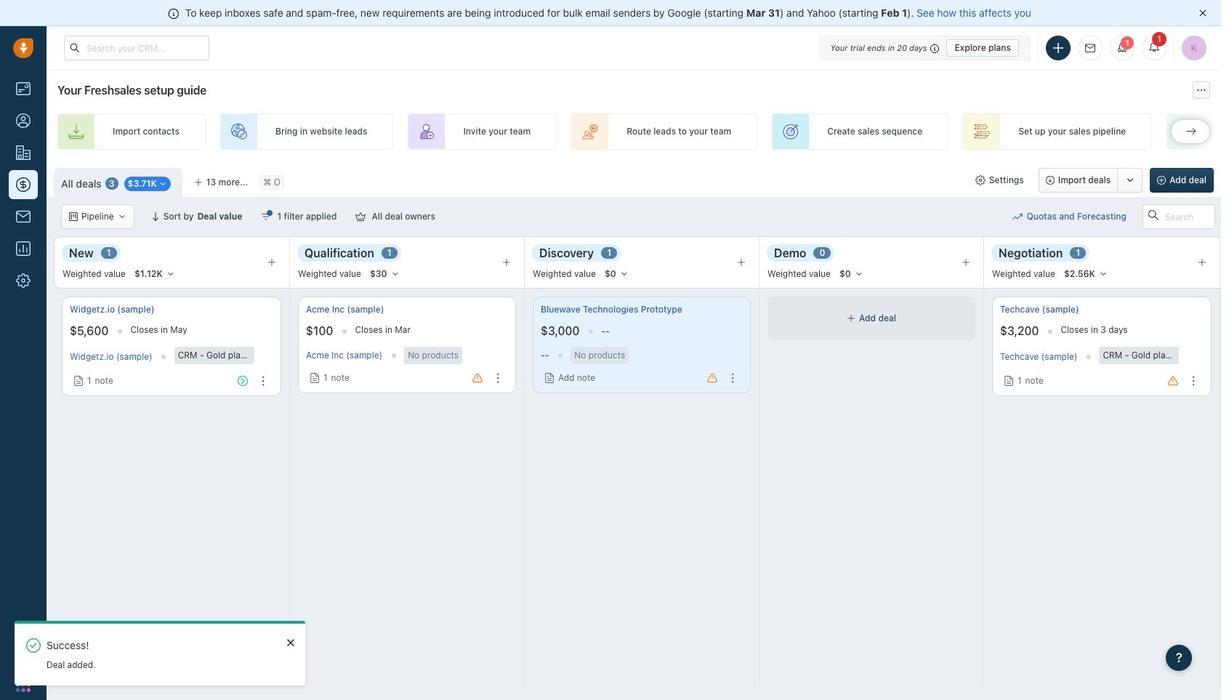 Task type: describe. For each thing, give the bounding box(es) containing it.
Search field
[[1143, 204, 1216, 229]]

phone element
[[9, 638, 38, 667]]

send email image
[[1086, 44, 1096, 53]]



Task type: locate. For each thing, give the bounding box(es) containing it.
container_wx8msf4aqz5i3rn1 image
[[1013, 212, 1024, 222], [69, 212, 78, 221], [118, 212, 126, 221], [545, 373, 555, 383], [73, 376, 84, 386], [1004, 376, 1015, 386]]

freshworks switcher image
[[16, 678, 31, 692]]

container_wx8msf4aqz5i3rn1 image
[[976, 175, 986, 185], [158, 180, 167, 189], [261, 212, 272, 222], [356, 212, 366, 222], [847, 314, 856, 323], [310, 373, 320, 383]]

close image
[[1200, 9, 1207, 17]]

close image
[[287, 638, 295, 647]]

phone image
[[16, 645, 31, 660]]

Search your CRM... text field
[[64, 36, 209, 60]]

group
[[1039, 168, 1144, 193]]



Task type: vqa. For each thing, say whether or not it's contained in the screenshot.
Send email image
yes



